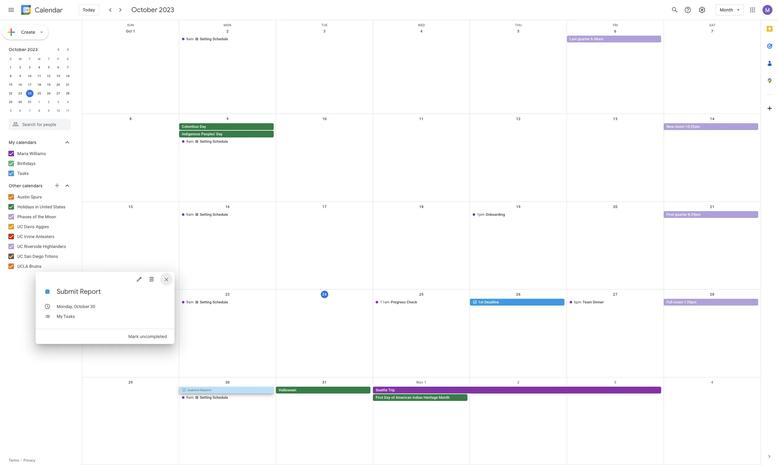 Task type: vqa. For each thing, say whether or not it's contained in the screenshot.


Task type: describe. For each thing, give the bounding box(es) containing it.
irvine
[[24, 235, 35, 239]]

mark
[[128, 334, 139, 340]]

1 vertical spatial 11
[[66, 109, 70, 113]]

uc san diego tritons
[[17, 254, 58, 259]]

phases
[[17, 215, 32, 220]]

26 inside row group
[[47, 92, 51, 95]]

moon
[[45, 215, 56, 220]]

12 for sun
[[517, 117, 521, 121]]

m
[[19, 57, 22, 61]]

united
[[40, 205, 52, 210]]

1 horizontal spatial 28
[[711, 293, 715, 297]]

deadline
[[485, 301, 499, 305]]

my tasks
[[57, 315, 75, 320]]

november 1 element
[[36, 99, 43, 106]]

calendars for my calendars
[[16, 140, 36, 145]]

uc for uc riverside highlanders
[[17, 244, 23, 249]]

24, today element
[[26, 90, 33, 97]]

0 vertical spatial october 2023
[[131, 6, 174, 14]]

full moon 1:24pm button
[[664, 299, 759, 306]]

1 s from the left
[[10, 57, 12, 61]]

davis
[[24, 225, 35, 230]]

columbus day indigenous peoples' day
[[182, 125, 223, 137]]

row containing 1
[[6, 63, 73, 72]]

1st deadline button
[[470, 299, 565, 306]]

21 element
[[64, 81, 72, 89]]

november 3 element
[[55, 99, 62, 106]]

0 horizontal spatial 6
[[19, 109, 21, 113]]

3 9am from the top
[[186, 213, 194, 217]]

halloween button
[[276, 387, 371, 394]]

24 cell
[[25, 89, 34, 98]]

1 horizontal spatial 17
[[323, 205, 327, 209]]

holidays
[[17, 205, 34, 210]]

5 for 1
[[48, 66, 50, 69]]

seattle trip first day of american indian heritage month
[[376, 389, 450, 400]]

calendar heading
[[34, 6, 63, 14]]

oct
[[126, 29, 132, 34]]

indigenous
[[182, 132, 201, 137]]

bruins
[[29, 264, 42, 269]]

10:55am
[[686, 125, 701, 129]]

2 up seattle trip button
[[518, 381, 520, 385]]

nov 1
[[417, 381, 427, 385]]

riverside
[[24, 244, 42, 249]]

november 10 element
[[55, 107, 62, 115]]

privacy link
[[23, 459, 35, 463]]

november 8 element
[[36, 107, 43, 115]]

anteaters
[[36, 235, 54, 239]]

1 vertical spatial 9
[[48, 109, 50, 113]]

11am progress check
[[380, 301, 417, 305]]

2 horizontal spatial october
[[131, 6, 158, 14]]

1 up 15 'element'
[[10, 66, 12, 69]]

11am
[[380, 301, 390, 305]]

row containing sun
[[82, 20, 761, 27]]

w
[[38, 57, 41, 61]]

uc riverside highlanders
[[17, 244, 66, 249]]

1 horizontal spatial 21
[[711, 205, 715, 209]]

last
[[570, 37, 577, 41]]

1 schedule from the top
[[213, 37, 228, 41]]

0 vertical spatial submit
[[57, 288, 78, 297]]

1 vertical spatial october 2023
[[9, 47, 38, 52]]

quarter for 8:29pm
[[675, 213, 688, 217]]

mark uncompleted button
[[126, 330, 170, 345]]

other
[[9, 183, 21, 189]]

today
[[83, 7, 95, 13]]

new moon 10:55am
[[667, 125, 701, 129]]

onboarding
[[486, 213, 505, 217]]

cell containing submit report
[[179, 387, 276, 402]]

2 down "m"
[[19, 66, 21, 69]]

6 for oct 1
[[615, 29, 617, 34]]

1pm onboarding
[[477, 213, 505, 217]]

trip
[[389, 389, 395, 393]]

1st
[[479, 301, 484, 305]]

1 right oct
[[133, 29, 135, 34]]

1pm
[[477, 213, 485, 217]]

other calendars
[[9, 183, 43, 189]]

first day of american indian heritage month button
[[373, 395, 468, 402]]

thu
[[515, 23, 522, 27]]

november 7 element
[[26, 107, 33, 115]]

6pm
[[574, 301, 582, 305]]

2 9am from the top
[[186, 140, 194, 144]]

7 for oct 1
[[712, 29, 714, 34]]

month button
[[716, 2, 745, 17]]

3 schedule from the top
[[213, 213, 228, 217]]

peoples'
[[201, 132, 215, 137]]

monday,
[[57, 305, 73, 310]]

submit report inside "button"
[[188, 389, 211, 393]]

1 horizontal spatial 18
[[420, 205, 424, 209]]

5 inside "element"
[[10, 109, 12, 113]]

oct 1
[[126, 29, 135, 34]]

seattle
[[376, 389, 388, 393]]

uncompleted
[[140, 334, 167, 340]]

report inside "button"
[[200, 389, 211, 393]]

mon
[[224, 23, 232, 27]]

month inside seattle trip first day of american indian heritage month
[[439, 396, 450, 400]]

1 vertical spatial 8
[[38, 109, 40, 113]]

Search for people text field
[[12, 119, 67, 130]]

1 horizontal spatial 25
[[420, 293, 424, 297]]

terms – privacy
[[9, 459, 35, 463]]

4 setting from the top
[[200, 301, 212, 305]]

submit report heading
[[57, 288, 101, 297]]

sat
[[710, 23, 716, 27]]

calendar
[[35, 6, 63, 14]]

1 horizontal spatial october
[[74, 305, 89, 310]]

other calendars button
[[1, 181, 77, 191]]

sun
[[127, 23, 134, 27]]

other calendars list
[[1, 192, 77, 272]]

0 vertical spatial 2023
[[159, 6, 174, 14]]

16 inside 16 element
[[18, 83, 22, 87]]

10 for october 2023
[[28, 74, 31, 78]]

14 for october 2023
[[66, 74, 70, 78]]

indian
[[413, 396, 423, 400]]

calendars for other calendars
[[22, 183, 43, 189]]

8 for sun
[[130, 117, 132, 121]]

williams
[[29, 151, 46, 156]]

28 element
[[64, 90, 72, 97]]

0 horizontal spatial october
[[9, 47, 26, 52]]

main drawer image
[[7, 6, 15, 14]]

full moon 1:24pm
[[667, 301, 697, 305]]

mark uncompleted
[[128, 334, 167, 340]]

30 element
[[16, 99, 24, 106]]

terms link
[[9, 459, 19, 463]]

cell containing seattle trip
[[373, 387, 664, 402]]

9 for october 2023
[[19, 74, 21, 78]]

seattle trip button
[[373, 387, 662, 394]]

8 for october 2023
[[10, 74, 12, 78]]

november 9 element
[[45, 107, 52, 115]]

2 down mon
[[227, 29, 229, 34]]

support image
[[685, 6, 692, 14]]

17 inside 17 element
[[28, 83, 31, 87]]

5 setting from the top
[[200, 396, 212, 400]]

25 inside row group
[[37, 92, 41, 95]]

11 element
[[36, 73, 43, 80]]

first inside seattle trip first day of american indian heritage month
[[376, 396, 384, 400]]

24 inside 24, today element
[[28, 92, 31, 95]]

holidays in united states
[[17, 205, 66, 210]]

1 vertical spatial 30
[[90, 305, 95, 310]]

2 setting from the top
[[200, 140, 212, 144]]

day inside seattle trip first day of american indian heritage month
[[384, 396, 391, 400]]

29 element
[[7, 99, 14, 106]]

31 element
[[26, 99, 33, 106]]

november 6 element
[[16, 107, 24, 115]]

13 for october 2023
[[57, 74, 60, 78]]

11 for sun
[[420, 117, 424, 121]]

1 9am from the top
[[186, 37, 194, 41]]

19 inside 19 element
[[47, 83, 51, 87]]

1 vertical spatial 2023
[[27, 47, 38, 52]]

spurs
[[31, 195, 42, 200]]

add other calendars image
[[54, 183, 60, 189]]

tue
[[322, 23, 328, 27]]

nov
[[417, 381, 424, 385]]

10 element
[[26, 73, 33, 80]]

19 element
[[45, 81, 52, 89]]

ucla bruins
[[17, 264, 42, 269]]

26 element
[[45, 90, 52, 97]]

2 setting schedule from the top
[[200, 140, 228, 144]]

1 horizontal spatial 10
[[57, 109, 60, 113]]

10 for sun
[[323, 117, 327, 121]]

13 for sun
[[614, 117, 618, 121]]

check
[[407, 301, 417, 305]]

6 for 1
[[57, 66, 59, 69]]

columbus day button
[[179, 124, 274, 130]]

3 setting from the top
[[200, 213, 212, 217]]

1 horizontal spatial 19
[[517, 205, 521, 209]]

1 vertical spatial 24
[[323, 293, 327, 297]]

new moon 10:55am button
[[664, 124, 759, 130]]

indigenous peoples' day button
[[179, 131, 274, 138]]

maria
[[17, 151, 28, 156]]

27 inside row group
[[57, 92, 60, 95]]

1 horizontal spatial 23
[[226, 293, 230, 297]]

halloween
[[279, 389, 297, 393]]

1 vertical spatial 16
[[226, 205, 230, 209]]

0 horizontal spatial day
[[200, 125, 206, 129]]

1 vertical spatial 27
[[614, 293, 618, 297]]

terms
[[9, 459, 19, 463]]

november 4 element
[[64, 99, 72, 106]]

2 vertical spatial 7
[[29, 109, 31, 113]]

month inside dropdown button
[[720, 7, 734, 13]]

uc for uc irvine anteaters
[[17, 235, 23, 239]]



Task type: locate. For each thing, give the bounding box(es) containing it.
3 uc from the top
[[17, 244, 23, 249]]

october 2023 grid
[[6, 55, 73, 115]]

0 horizontal spatial s
[[10, 57, 12, 61]]

quarter
[[578, 37, 590, 41], [675, 213, 688, 217]]

5 setting schedule from the top
[[200, 396, 228, 400]]

maria williams
[[17, 151, 46, 156]]

9
[[19, 74, 21, 78], [48, 109, 50, 113], [227, 117, 229, 121]]

1 t from the left
[[29, 57, 31, 61]]

october down submit report heading
[[74, 305, 89, 310]]

day down the columbus day button
[[216, 132, 223, 137]]

23 inside row group
[[18, 92, 22, 95]]

14
[[66, 74, 70, 78], [711, 117, 715, 121]]

29 for nov 1
[[129, 381, 133, 385]]

tasks down monday,
[[64, 315, 75, 320]]

1 vertical spatial 7
[[67, 66, 69, 69]]

26 down 19 element
[[47, 92, 51, 95]]

1 vertical spatial 29
[[129, 381, 133, 385]]

14 inside 14 element
[[66, 74, 70, 78]]

in
[[35, 205, 39, 210]]

1 vertical spatial 15
[[129, 205, 133, 209]]

25
[[37, 92, 41, 95], [420, 293, 424, 297]]

0 horizontal spatial 8
[[10, 74, 12, 78]]

first down the seattle
[[376, 396, 384, 400]]

2 vertical spatial 30
[[226, 381, 230, 385]]

2 schedule from the top
[[213, 140, 228, 144]]

15 inside 'element'
[[9, 83, 12, 87]]

20 element
[[55, 81, 62, 89]]

1 horizontal spatial tasks
[[64, 315, 75, 320]]

16
[[18, 83, 22, 87], [226, 205, 230, 209]]

tasks down birthdays at top left
[[17, 171, 29, 176]]

submit report
[[57, 288, 101, 297], [188, 389, 211, 393]]

7
[[712, 29, 714, 34], [67, 66, 69, 69], [29, 109, 31, 113]]

2 down 26 element
[[48, 101, 50, 104]]

0 vertical spatial october
[[131, 6, 158, 14]]

uc left davis
[[17, 225, 23, 230]]

31 down 24, today element
[[28, 101, 31, 104]]

0 horizontal spatial 13
[[57, 74, 60, 78]]

16 element
[[16, 81, 24, 89]]

t left f
[[48, 57, 50, 61]]

grid
[[82, 20, 761, 466]]

30 down submit report heading
[[90, 305, 95, 310]]

18 inside row group
[[37, 83, 41, 87]]

austin
[[17, 195, 30, 200]]

t left 'w'
[[29, 57, 31, 61]]

2 horizontal spatial 9
[[227, 117, 229, 121]]

my inside 'my calendars' dropdown button
[[9, 140, 15, 145]]

calendars up the austin spurs
[[22, 183, 43, 189]]

monday, october 30
[[57, 305, 95, 310]]

4 schedule from the top
[[213, 301, 228, 305]]

1 vertical spatial submit report
[[188, 389, 211, 393]]

0 vertical spatial 6
[[615, 29, 617, 34]]

1 horizontal spatial 15
[[129, 205, 133, 209]]

0 horizontal spatial 25
[[37, 92, 41, 95]]

0 vertical spatial report
[[80, 288, 101, 297]]

0 horizontal spatial report
[[80, 288, 101, 297]]

30 inside 30 element
[[18, 101, 22, 104]]

14 up 21 element
[[66, 74, 70, 78]]

None search field
[[0, 117, 77, 130]]

row containing 23
[[82, 290, 761, 378]]

1 vertical spatial moon
[[674, 301, 684, 305]]

19
[[47, 83, 51, 87], [517, 205, 521, 209]]

setting schedule
[[200, 37, 228, 41], [200, 140, 228, 144], [200, 213, 228, 217], [200, 301, 228, 305], [200, 396, 228, 400]]

progress
[[391, 301, 406, 305]]

0 horizontal spatial 26
[[47, 92, 51, 95]]

14 up new moon 10:55am button
[[711, 117, 715, 121]]

october up sun
[[131, 6, 158, 14]]

october up "m"
[[9, 47, 26, 52]]

0 vertical spatial 8
[[10, 74, 12, 78]]

last quarter 6:48am
[[570, 37, 604, 41]]

november 11 element
[[64, 107, 72, 115]]

quarter for 6:48am
[[578, 37, 590, 41]]

of down trip
[[392, 396, 395, 400]]

13 inside row group
[[57, 74, 60, 78]]

row containing s
[[6, 55, 73, 63]]

6pm team dinner
[[574, 301, 604, 305]]

san
[[24, 254, 31, 259]]

12
[[47, 74, 51, 78], [517, 117, 521, 121]]

17 element
[[26, 81, 33, 89]]

row containing oct 1
[[82, 26, 761, 114]]

4 9am from the top
[[186, 301, 194, 305]]

6 down 30 element
[[19, 109, 21, 113]]

uc davis aggies
[[17, 225, 49, 230]]

26
[[47, 92, 51, 95], [517, 293, 521, 297]]

0 horizontal spatial 15
[[9, 83, 12, 87]]

3
[[324, 29, 326, 34], [29, 66, 31, 69], [57, 101, 59, 104], [615, 381, 617, 385]]

november 5 element
[[7, 107, 14, 115]]

1 vertical spatial 25
[[420, 293, 424, 297]]

october 2023
[[131, 6, 174, 14], [9, 47, 38, 52]]

my calendars button
[[1, 138, 77, 148]]

1 horizontal spatial of
[[392, 396, 395, 400]]

2 s from the left
[[67, 57, 69, 61]]

setting
[[200, 37, 212, 41], [200, 140, 212, 144], [200, 213, 212, 217], [200, 301, 212, 305], [200, 396, 212, 400]]

1st deadline
[[479, 301, 499, 305]]

0 vertical spatial my
[[9, 140, 15, 145]]

1 vertical spatial quarter
[[675, 213, 688, 217]]

1 horizontal spatial 2023
[[159, 6, 174, 14]]

s
[[10, 57, 12, 61], [67, 57, 69, 61]]

3 setting schedule from the top
[[200, 213, 228, 217]]

21 down 14 element
[[66, 83, 70, 87]]

moon for full
[[674, 301, 684, 305]]

uc for uc davis aggies
[[17, 225, 23, 230]]

1 horizontal spatial s
[[67, 57, 69, 61]]

cell
[[276, 36, 373, 43], [373, 36, 470, 43], [470, 36, 567, 43], [664, 36, 761, 43], [82, 124, 179, 146], [179, 124, 276, 146], [276, 124, 373, 146], [373, 124, 470, 146], [567, 124, 664, 146], [82, 212, 179, 219], [276, 212, 373, 219], [373, 212, 470, 219], [567, 212, 664, 219], [82, 299, 179, 307], [276, 299, 373, 307], [82, 387, 179, 402], [179, 387, 276, 402], [373, 387, 664, 402], [470, 387, 567, 402], [567, 387, 664, 402], [664, 387, 761, 402]]

month
[[720, 7, 734, 13], [439, 396, 450, 400]]

31 inside row group
[[28, 101, 31, 104]]

0 horizontal spatial 27
[[57, 92, 60, 95]]

0 vertical spatial 27
[[57, 92, 60, 95]]

1 horizontal spatial first
[[667, 213, 675, 217]]

0 vertical spatial submit report
[[57, 288, 101, 297]]

create button
[[2, 25, 48, 40]]

phases of the moon
[[17, 215, 56, 220]]

21 up "first quarter 8:29pm" button
[[711, 205, 715, 209]]

1 horizontal spatial 31
[[323, 381, 327, 385]]

7 up 14 element
[[67, 66, 69, 69]]

0 horizontal spatial submit report
[[57, 288, 101, 297]]

11
[[37, 74, 41, 78], [66, 109, 70, 113], [420, 117, 424, 121]]

5 down 29 element
[[10, 109, 12, 113]]

uc left irvine
[[17, 235, 23, 239]]

0 vertical spatial 18
[[37, 83, 41, 87]]

of inside other calendars list
[[33, 215, 37, 220]]

30 down 23 element
[[18, 101, 22, 104]]

calendars up maria
[[16, 140, 36, 145]]

highlanders
[[43, 244, 66, 249]]

29 inside row group
[[9, 101, 12, 104]]

9 up the columbus day button
[[227, 117, 229, 121]]

1 setting schedule from the top
[[200, 37, 228, 41]]

s left "m"
[[10, 57, 12, 61]]

2 horizontal spatial 30
[[226, 381, 230, 385]]

1 right nov
[[425, 381, 427, 385]]

1 horizontal spatial 20
[[614, 205, 618, 209]]

31 for nov 1
[[323, 381, 327, 385]]

delete task image
[[149, 277, 155, 283]]

31 for 1
[[28, 101, 31, 104]]

0 vertical spatial 30
[[18, 101, 22, 104]]

month right settings menu image
[[720, 7, 734, 13]]

1 horizontal spatial report
[[200, 389, 211, 393]]

0 horizontal spatial 28
[[66, 92, 70, 95]]

1 vertical spatial 26
[[517, 293, 521, 297]]

0 horizontal spatial 7
[[29, 109, 31, 113]]

tasks inside my calendars list
[[17, 171, 29, 176]]

21 inside row group
[[66, 83, 70, 87]]

wed
[[418, 23, 425, 27]]

0 vertical spatial 5
[[518, 29, 520, 34]]

1 vertical spatial tasks
[[64, 315, 75, 320]]

0 horizontal spatial 19
[[47, 83, 51, 87]]

moon inside button
[[674, 301, 684, 305]]

6
[[615, 29, 617, 34], [57, 66, 59, 69], [19, 109, 21, 113]]

23
[[18, 92, 22, 95], [226, 293, 230, 297]]

uc for uc san diego tritons
[[17, 254, 23, 259]]

november 2 element
[[45, 99, 52, 106]]

2 uc from the top
[[17, 235, 23, 239]]

30 up submit report "button"
[[226, 381, 230, 385]]

aggies
[[36, 225, 49, 230]]

my for my calendars
[[9, 140, 15, 145]]

1 vertical spatial submit
[[188, 389, 199, 393]]

quarter right last
[[578, 37, 590, 41]]

4 inside november 4 "element"
[[67, 101, 69, 104]]

29 for 1
[[9, 101, 12, 104]]

of left the
[[33, 215, 37, 220]]

moon right full
[[674, 301, 684, 305]]

s right f
[[67, 57, 69, 61]]

dinner
[[593, 301, 604, 305]]

5
[[518, 29, 520, 34], [48, 66, 50, 69], [10, 109, 12, 113]]

quarter left 8:29pm
[[675, 213, 688, 217]]

ucla
[[17, 264, 28, 269]]

15
[[9, 83, 12, 87], [129, 205, 133, 209]]

my calendars list
[[1, 149, 77, 179]]

27 element
[[55, 90, 62, 97]]

6:48am
[[591, 37, 604, 41]]

13
[[57, 74, 60, 78], [614, 117, 618, 121]]

0 horizontal spatial submit
[[57, 288, 78, 297]]

f
[[57, 57, 59, 61]]

diego
[[33, 254, 44, 259]]

14 element
[[64, 73, 72, 80]]

27
[[57, 92, 60, 95], [614, 293, 618, 297]]

month right 'heritage' on the bottom right
[[439, 396, 450, 400]]

0 horizontal spatial 11
[[37, 74, 41, 78]]

first inside button
[[667, 213, 675, 217]]

13 element
[[55, 73, 62, 80]]

0 vertical spatial first
[[667, 213, 675, 217]]

moon right new
[[675, 125, 685, 129]]

0 horizontal spatial my
[[9, 140, 15, 145]]

11 for october 2023
[[37, 74, 41, 78]]

row group
[[6, 63, 73, 115]]

calendars
[[16, 140, 36, 145], [22, 183, 43, 189]]

23 element
[[16, 90, 24, 97]]

1 vertical spatial my
[[57, 315, 63, 320]]

row containing 5
[[6, 107, 73, 115]]

7 for 1
[[67, 66, 69, 69]]

30 for nov 1
[[226, 381, 230, 385]]

row group containing 1
[[6, 63, 73, 115]]

1 horizontal spatial 13
[[614, 117, 618, 121]]

1:24pm
[[684, 301, 697, 305]]

0 vertical spatial tasks
[[17, 171, 29, 176]]

4 setting schedule from the top
[[200, 301, 228, 305]]

heritage
[[424, 396, 438, 400]]

0 vertical spatial 23
[[18, 92, 22, 95]]

28 up the full moon 1:24pm button
[[711, 293, 715, 297]]

team
[[583, 301, 592, 305]]

28 down 21 element
[[66, 92, 70, 95]]

day down trip
[[384, 396, 391, 400]]

31
[[28, 101, 31, 104], [323, 381, 327, 385]]

submit report button
[[179, 387, 274, 394]]

tritons
[[45, 254, 58, 259]]

1 setting from the top
[[200, 37, 212, 41]]

1 vertical spatial october
[[9, 47, 26, 52]]

5 for oct 1
[[518, 29, 520, 34]]

2 t from the left
[[48, 57, 50, 61]]

14 for sun
[[711, 117, 715, 121]]

fri
[[613, 23, 618, 27]]

31 up halloween button
[[323, 381, 327, 385]]

6 down f
[[57, 66, 59, 69]]

5 9am from the top
[[186, 396, 194, 400]]

2 vertical spatial october
[[74, 305, 89, 310]]

of inside seattle trip first day of american indian heritage month
[[392, 396, 395, 400]]

1 horizontal spatial quarter
[[675, 213, 688, 217]]

22 element
[[7, 90, 14, 97]]

uc left riverside
[[17, 244, 23, 249]]

submit
[[57, 288, 78, 297], [188, 389, 199, 393]]

0 horizontal spatial 17
[[28, 83, 31, 87]]

october 2023 up sun
[[131, 6, 174, 14]]

1 horizontal spatial 9
[[48, 109, 50, 113]]

the
[[38, 215, 44, 220]]

12 inside row group
[[47, 74, 51, 78]]

10
[[28, 74, 31, 78], [57, 109, 60, 113], [323, 117, 327, 121]]

new
[[667, 125, 674, 129]]

day up peoples'
[[200, 125, 206, 129]]

0 vertical spatial calendars
[[16, 140, 36, 145]]

24
[[28, 92, 31, 95], [323, 293, 327, 297]]

0 vertical spatial of
[[33, 215, 37, 220]]

uc left the san
[[17, 254, 23, 259]]

submit inside "button"
[[188, 389, 199, 393]]

2 horizontal spatial 11
[[420, 117, 424, 121]]

0 vertical spatial 20
[[57, 83, 60, 87]]

settings menu image
[[699, 6, 706, 14]]

26 up 1st deadline button
[[517, 293, 521, 297]]

today button
[[79, 2, 99, 17]]

austin spurs
[[17, 195, 42, 200]]

12 element
[[45, 73, 52, 80]]

0 horizontal spatial 16
[[18, 83, 22, 87]]

row
[[82, 20, 761, 27], [82, 26, 761, 114], [6, 55, 73, 63], [6, 63, 73, 72], [6, 72, 73, 81], [6, 81, 73, 89], [6, 89, 73, 98], [6, 98, 73, 107], [6, 107, 73, 115], [82, 114, 761, 202], [82, 202, 761, 290], [82, 290, 761, 378], [82, 378, 761, 466]]

grid containing oct 1
[[82, 20, 761, 466]]

0 horizontal spatial first
[[376, 396, 384, 400]]

uc
[[17, 225, 23, 230], [17, 235, 23, 239], [17, 244, 23, 249], [17, 254, 23, 259]]

28 inside "element"
[[66, 92, 70, 95]]

1 vertical spatial day
[[216, 132, 223, 137]]

1 horizontal spatial 11
[[66, 109, 70, 113]]

0 vertical spatial month
[[720, 7, 734, 13]]

row containing 22
[[6, 89, 73, 98]]

0 horizontal spatial 2023
[[27, 47, 38, 52]]

0 vertical spatial 31
[[28, 101, 31, 104]]

my calendars
[[9, 140, 36, 145]]

my
[[9, 140, 15, 145], [57, 315, 63, 320]]

20 inside row group
[[57, 83, 60, 87]]

1 down 25 element
[[38, 101, 40, 104]]

1 vertical spatial 14
[[711, 117, 715, 121]]

2 horizontal spatial 8
[[130, 117, 132, 121]]

1 vertical spatial 5
[[48, 66, 50, 69]]

0 vertical spatial 7
[[712, 29, 714, 34]]

1 uc from the top
[[17, 225, 23, 230]]

0 vertical spatial 19
[[47, 83, 51, 87]]

5 schedule from the top
[[213, 396, 228, 400]]

cell containing columbus day
[[179, 124, 276, 146]]

7 down sat
[[712, 29, 714, 34]]

2 vertical spatial 9
[[227, 117, 229, 121]]

0 horizontal spatial 30
[[18, 101, 22, 104]]

5 up 12 element
[[48, 66, 50, 69]]

30 for 1
[[18, 101, 22, 104]]

1 horizontal spatial t
[[48, 57, 50, 61]]

first quarter 8:29pm
[[667, 213, 701, 217]]

1 horizontal spatial 27
[[614, 293, 618, 297]]

0 horizontal spatial quarter
[[578, 37, 590, 41]]

7 down 31 element in the top of the page
[[29, 109, 31, 113]]

17
[[28, 83, 31, 87], [323, 205, 327, 209]]

1 vertical spatial of
[[392, 396, 395, 400]]

my for my tasks
[[57, 315, 63, 320]]

october 2023 up "m"
[[9, 47, 38, 52]]

9am
[[186, 37, 194, 41], [186, 140, 194, 144], [186, 213, 194, 217], [186, 301, 194, 305], [186, 396, 194, 400]]

create
[[21, 29, 35, 35]]

4 uc from the top
[[17, 254, 23, 259]]

9 up 16 element
[[19, 74, 21, 78]]

15 element
[[7, 81, 14, 89]]

0 vertical spatial 28
[[66, 92, 70, 95]]

30
[[18, 101, 22, 104], [90, 305, 95, 310], [226, 381, 230, 385]]

full
[[667, 301, 673, 305]]

8:29pm
[[689, 213, 701, 217]]

moon inside button
[[675, 125, 685, 129]]

9 down november 2 element
[[48, 109, 50, 113]]

calendar element
[[20, 4, 63, 17]]

privacy
[[23, 459, 35, 463]]

0 horizontal spatial october 2023
[[9, 47, 38, 52]]

first left 8:29pm
[[667, 213, 675, 217]]

report
[[80, 288, 101, 297], [200, 389, 211, 393]]

0 vertical spatial 11
[[37, 74, 41, 78]]

moon for new
[[675, 125, 685, 129]]

1 horizontal spatial 30
[[90, 305, 95, 310]]

25 element
[[36, 90, 43, 97]]

states
[[53, 205, 66, 210]]

5 down thu
[[518, 29, 520, 34]]

12 for october 2023
[[47, 74, 51, 78]]

0 horizontal spatial 24
[[28, 92, 31, 95]]

tab list
[[762, 20, 779, 449]]

0 horizontal spatial 9
[[19, 74, 21, 78]]

6 down fri
[[615, 29, 617, 34]]

t
[[29, 57, 31, 61], [48, 57, 50, 61]]

9 for sun
[[227, 117, 229, 121]]

18 element
[[36, 81, 43, 89]]

28
[[66, 92, 70, 95], [711, 293, 715, 297]]

0 horizontal spatial 14
[[66, 74, 70, 78]]

2 vertical spatial 11
[[420, 117, 424, 121]]

2023
[[159, 6, 174, 14], [27, 47, 38, 52]]

1 horizontal spatial 6
[[57, 66, 59, 69]]

22
[[9, 92, 12, 95]]

0 vertical spatial 29
[[9, 101, 12, 104]]

0 vertical spatial 21
[[66, 83, 70, 87]]

1 vertical spatial 12
[[517, 117, 521, 121]]



